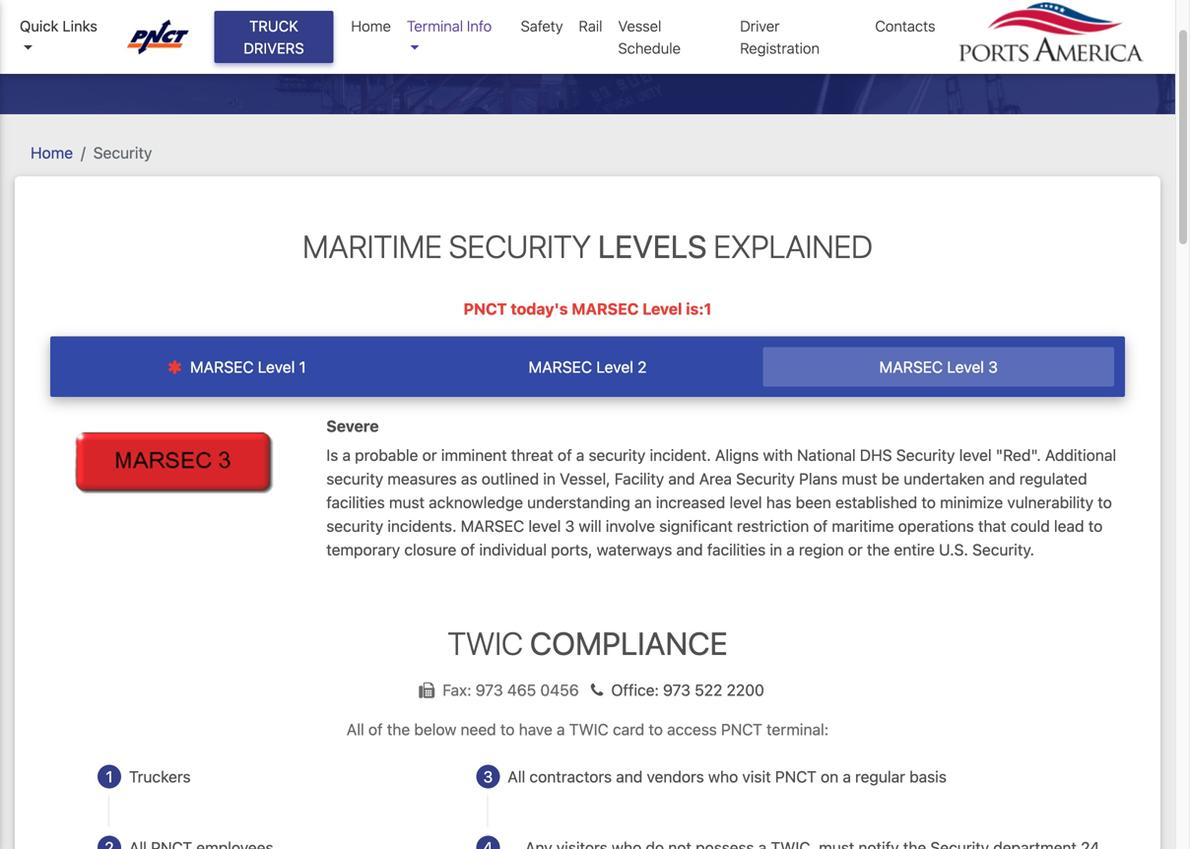 Task type: vqa. For each thing, say whether or not it's contained in the screenshot.
waterways
yes



Task type: locate. For each thing, give the bounding box(es) containing it.
level
[[643, 300, 682, 318], [258, 358, 295, 377], [596, 358, 633, 377], [947, 358, 984, 377]]

of up vessel,
[[558, 446, 572, 465]]

fax: 973 465 0456
[[443, 681, 583, 700]]

home link
[[343, 7, 399, 45], [31, 143, 73, 162]]

or up measures
[[422, 446, 437, 465]]

0 vertical spatial home link
[[343, 7, 399, 45]]

973 right the fax:
[[476, 681, 503, 700]]

terminal
[[407, 17, 463, 34]]

tab list
[[50, 336, 1125, 397]]

terminal info
[[407, 17, 492, 34]]

1 vertical spatial all
[[508, 767, 525, 786]]

or
[[422, 446, 437, 465], [848, 540, 863, 559]]

vendors
[[647, 767, 704, 786]]

must up incidents.
[[389, 493, 425, 512]]

2 vertical spatial security
[[326, 517, 383, 536]]

vessel schedule link
[[610, 7, 732, 67]]

0 horizontal spatial home link
[[31, 143, 73, 162]]

temporary
[[326, 540, 400, 559]]

3 left will in the bottom of the page
[[565, 517, 575, 536]]

twic left card
[[569, 720, 609, 739]]

1 horizontal spatial or
[[848, 540, 863, 559]]

need
[[461, 720, 496, 739]]

to down additional at the bottom of page
[[1098, 493, 1112, 512]]

tab list containing marsec level 1
[[50, 336, 1125, 397]]

522
[[695, 681, 723, 700]]

in down the threat
[[543, 470, 556, 488]]

safety
[[521, 17, 563, 34]]

0 vertical spatial pnct
[[464, 300, 507, 318]]

1 horizontal spatial facilities
[[707, 540, 766, 559]]

maritime
[[832, 517, 894, 536]]

0 horizontal spatial must
[[389, 493, 425, 512]]

quick
[[20, 17, 59, 34]]

0 horizontal spatial 973
[[476, 681, 503, 700]]

facilities up 'temporary'
[[326, 493, 385, 512]]

basis
[[910, 767, 947, 786]]

1 horizontal spatial twic
[[569, 720, 609, 739]]

could
[[1011, 517, 1050, 536]]

security up 'temporary'
[[326, 517, 383, 536]]

pnct left today's
[[464, 300, 507, 318]]

0 horizontal spatial level
[[528, 517, 561, 536]]

3 inside "tab list"
[[988, 358, 998, 377]]

pnct left on
[[775, 767, 817, 786]]

twic
[[448, 625, 523, 662], [569, 720, 609, 739]]

2200
[[727, 681, 764, 700]]

1 vertical spatial level
[[730, 493, 762, 512]]

or down maritime
[[848, 540, 863, 559]]

1 horizontal spatial in
[[770, 540, 782, 559]]

all
[[347, 720, 364, 739], [508, 767, 525, 786]]

1 horizontal spatial must
[[842, 470, 877, 488]]

to
[[922, 493, 936, 512], [1098, 493, 1112, 512], [1088, 517, 1103, 536], [500, 720, 515, 739], [649, 720, 663, 739]]

all for all contractors and vendors who visit pnct on a regular basis
[[508, 767, 525, 786]]

marsec level 1
[[186, 358, 306, 377]]

0 horizontal spatial 1
[[106, 767, 113, 786]]

1 horizontal spatial pnct
[[721, 720, 762, 739]]

0 vertical spatial the
[[867, 540, 890, 559]]

pnct down 2200 in the bottom of the page
[[721, 720, 762, 739]]

vessel
[[618, 17, 662, 34]]

1 vertical spatial home
[[31, 143, 73, 162]]

marsec level 3 link
[[763, 347, 1114, 387]]

3 down need
[[483, 767, 493, 786]]

2
[[638, 358, 647, 377]]

additional
[[1045, 446, 1116, 465]]

contacts link
[[867, 7, 943, 45]]

levels
[[598, 228, 707, 265]]

office: 973 522 2200 link
[[583, 681, 764, 700]]

facilities down the restriction
[[707, 540, 766, 559]]

plans
[[799, 470, 838, 488]]

pnct
[[464, 300, 507, 318], [721, 720, 762, 739], [775, 767, 817, 786]]

973
[[476, 681, 503, 700], [663, 681, 691, 700]]

0 vertical spatial facilities
[[326, 493, 385, 512]]

a right is
[[342, 446, 351, 465]]

the left below at the bottom of the page
[[387, 720, 410, 739]]

and left vendors
[[616, 767, 643, 786]]

3 inside is a probable or imminent threat of a security incident. aligns with national dhs security level "red". additional security measures as outlined in vessel, facility and area security plans must be undertaken and regulated facilities must acknowledge understanding an increased level has been established to minimize vulnerability to security incidents. marsec level 3 will involve significant restriction of maritime operations that could lead to temporary closure of individual ports, waterways and facilities in a region or the entire u.s. security.
[[565, 517, 575, 536]]

dhs
[[860, 446, 892, 465]]

1 vertical spatial 3
[[565, 517, 575, 536]]

1 973 from the left
[[476, 681, 503, 700]]

1 vertical spatial pnct
[[721, 720, 762, 739]]

marsec
[[572, 300, 639, 318], [190, 358, 254, 377], [529, 358, 592, 377], [879, 358, 943, 377], [461, 517, 524, 536]]

restriction
[[737, 517, 809, 536]]

truck
[[249, 17, 298, 34]]

0 horizontal spatial all
[[347, 720, 364, 739]]

1 horizontal spatial all
[[508, 767, 525, 786]]

a down the restriction
[[786, 540, 795, 559]]

twic up fax: 973 465 0456 on the left bottom
[[448, 625, 523, 662]]

measures
[[387, 470, 457, 488]]

safety link
[[513, 7, 571, 45]]

to up operations
[[922, 493, 936, 512]]

1 vertical spatial or
[[848, 540, 863, 559]]

0 vertical spatial 3
[[988, 358, 998, 377]]

of
[[558, 446, 572, 465], [813, 517, 828, 536], [461, 540, 475, 559], [368, 720, 383, 739]]

links
[[62, 17, 97, 34]]

rail link
[[571, 7, 610, 45]]

1 vertical spatial facilities
[[707, 540, 766, 559]]

1 horizontal spatial the
[[867, 540, 890, 559]]

contractors
[[530, 767, 612, 786]]

in
[[543, 470, 556, 488], [770, 540, 782, 559]]

been
[[796, 493, 831, 512]]

1 horizontal spatial home
[[351, 17, 391, 34]]

understanding
[[527, 493, 630, 512]]

access
[[667, 720, 717, 739]]

security
[[589, 446, 646, 465], [326, 470, 383, 488], [326, 517, 383, 536]]

level up undertaken
[[959, 446, 992, 465]]

0 horizontal spatial twic
[[448, 625, 523, 662]]

0 vertical spatial or
[[422, 446, 437, 465]]

0 vertical spatial level
[[959, 446, 992, 465]]

marsec level 1 link
[[61, 347, 412, 387]]

0 vertical spatial twic
[[448, 625, 523, 662]]

must
[[842, 470, 877, 488], [389, 493, 425, 512]]

twic compliance
[[448, 625, 728, 662]]

marsec level 2 link
[[412, 347, 763, 387]]

of left below at the bottom of the page
[[368, 720, 383, 739]]

the down maritime
[[867, 540, 890, 559]]

national
[[797, 446, 856, 465]]

outlined
[[482, 470, 539, 488]]

a
[[342, 446, 351, 465], [576, 446, 585, 465], [786, 540, 795, 559], [557, 720, 565, 739], [843, 767, 851, 786]]

1 horizontal spatial 973
[[663, 681, 691, 700]]

marsec inside is a probable or imminent threat of a security incident. aligns with national dhs security level "red". additional security measures as outlined in vessel, facility and area security plans must be undertaken and regulated facilities must acknowledge understanding an increased level has been established to minimize vulnerability to security incidents. marsec level 3 will involve significant restriction of maritime operations that could lead to temporary closure of individual ports, waterways and facilities in a region or the entire u.s. security.
[[461, 517, 524, 536]]

2 vertical spatial pnct
[[775, 767, 817, 786]]

security down is
[[326, 470, 383, 488]]

pnct today's marsec level is:1
[[464, 300, 712, 318]]

level for marsec level 1
[[258, 358, 295, 377]]

973 left '522'
[[663, 681, 691, 700]]

all for all of the below need to have a twic card to access pnct terminal:
[[347, 720, 364, 739]]

0 vertical spatial all
[[347, 720, 364, 739]]

must down dhs
[[842, 470, 877, 488]]

level up 'ports,'
[[528, 517, 561, 536]]

1 horizontal spatial level
[[730, 493, 762, 512]]

0 horizontal spatial the
[[387, 720, 410, 739]]

973 for office:
[[663, 681, 691, 700]]

security up the facility
[[589, 446, 646, 465]]

all left below at the bottom of the page
[[347, 720, 364, 739]]

0 vertical spatial home
[[351, 17, 391, 34]]

driver registration
[[740, 17, 820, 57]]

0 horizontal spatial home
[[31, 143, 73, 162]]

3 up "red".
[[988, 358, 998, 377]]

all of the below need to have a twic card to access pnct terminal:
[[347, 720, 829, 739]]

maritime security levels explained
[[303, 228, 873, 265]]

quick links
[[20, 17, 97, 34]]

2 horizontal spatial 3
[[988, 358, 998, 377]]

who
[[708, 767, 738, 786]]

2 973 from the left
[[663, 681, 691, 700]]

2 vertical spatial 3
[[483, 767, 493, 786]]

marsec inside 'link'
[[190, 358, 254, 377]]

marsec level 2
[[529, 358, 647, 377]]

facilities
[[326, 493, 385, 512], [707, 540, 766, 559]]

today's
[[511, 300, 568, 318]]

and down "red".
[[989, 470, 1015, 488]]

1 horizontal spatial 1
[[299, 358, 306, 377]]

level
[[959, 446, 992, 465], [730, 493, 762, 512], [528, 517, 561, 536]]

to right card
[[649, 720, 663, 739]]

to right lead
[[1088, 517, 1103, 536]]

0456
[[540, 681, 579, 700]]

all down have
[[508, 767, 525, 786]]

level for marsec level 2
[[596, 358, 633, 377]]

individual
[[479, 540, 547, 559]]

in down the restriction
[[770, 540, 782, 559]]

level left has on the right of the page
[[730, 493, 762, 512]]

maritime
[[303, 228, 442, 265]]

1 vertical spatial 1
[[106, 767, 113, 786]]

1 vertical spatial in
[[770, 540, 782, 559]]

0 vertical spatial 1
[[299, 358, 306, 377]]

2 horizontal spatial level
[[959, 446, 992, 465]]

schedule
[[618, 39, 681, 57]]

the inside is a probable or imminent threat of a security incident. aligns with national dhs security level "red". additional security measures as outlined in vessel, facility and area security plans must be undertaken and regulated facilities must acknowledge understanding an increased level has been established to minimize vulnerability to security incidents. marsec level 3 will involve significant restriction of maritime operations that could lead to temporary closure of individual ports, waterways and facilities in a region or the entire u.s. security.
[[867, 540, 890, 559]]

level for marsec level 3
[[947, 358, 984, 377]]

1 vertical spatial twic
[[569, 720, 609, 739]]

1 inside 'link'
[[299, 358, 306, 377]]

1 horizontal spatial 3
[[565, 517, 575, 536]]

1 vertical spatial must
[[389, 493, 425, 512]]

truck drivers
[[244, 17, 304, 57]]

2 horizontal spatial pnct
[[775, 767, 817, 786]]

driver registration link
[[732, 7, 867, 67]]

phone image
[[583, 683, 611, 699]]

contacts
[[875, 17, 936, 34]]

0 horizontal spatial in
[[543, 470, 556, 488]]

a right have
[[557, 720, 565, 739]]

level inside 'link'
[[258, 358, 295, 377]]

minimize
[[940, 493, 1003, 512]]



Task type: describe. For each thing, give the bounding box(es) containing it.
vessel schedule
[[618, 17, 681, 57]]

a up vessel,
[[576, 446, 585, 465]]

0 vertical spatial security
[[589, 446, 646, 465]]

"red".
[[996, 446, 1041, 465]]

has
[[766, 493, 792, 512]]

1 horizontal spatial home link
[[343, 7, 399, 45]]

regular
[[855, 767, 905, 786]]

1 vertical spatial the
[[387, 720, 410, 739]]

threat
[[511, 446, 553, 465]]

severe
[[326, 417, 379, 435]]

marsec for marsec level 1
[[190, 358, 254, 377]]

an
[[635, 493, 652, 512]]

of up region
[[813, 517, 828, 536]]

is
[[326, 446, 338, 465]]

0 horizontal spatial or
[[422, 446, 437, 465]]

marsec level 3
[[879, 358, 998, 377]]

entire
[[894, 540, 935, 559]]

quick links link
[[20, 15, 108, 59]]

will
[[579, 517, 602, 536]]

region
[[799, 540, 844, 559]]

probable
[[355, 446, 418, 465]]

0 vertical spatial must
[[842, 470, 877, 488]]

to left have
[[500, 720, 515, 739]]

visit
[[742, 767, 771, 786]]

1 vertical spatial home link
[[31, 143, 73, 162]]

2 vertical spatial level
[[528, 517, 561, 536]]

465
[[507, 681, 536, 700]]

that
[[978, 517, 1006, 536]]

info
[[467, 17, 492, 34]]

have
[[519, 720, 553, 739]]

undertaken
[[904, 470, 985, 488]]

all contractors and vendors who visit pnct on a regular basis
[[508, 767, 947, 786]]

involve
[[606, 517, 655, 536]]

a right on
[[843, 767, 851, 786]]

driver
[[740, 17, 780, 34]]

terminal info link
[[399, 7, 513, 67]]

on
[[821, 767, 839, 786]]

lead
[[1054, 517, 1084, 536]]

closure
[[404, 540, 457, 559]]

vessel,
[[560, 470, 611, 488]]

compliance
[[530, 625, 728, 662]]

aligns
[[715, 446, 759, 465]]

is:1
[[686, 300, 712, 318]]

facility
[[615, 470, 664, 488]]

0 horizontal spatial 3
[[483, 767, 493, 786]]

be
[[882, 470, 900, 488]]

acknowledge
[[429, 493, 523, 512]]

and down significant
[[676, 540, 703, 559]]

rail
[[579, 17, 602, 34]]

drivers
[[244, 39, 304, 57]]

973 for fax:
[[476, 681, 503, 700]]

established
[[835, 493, 917, 512]]

marsec for marsec level 3
[[879, 358, 943, 377]]

waterways
[[597, 540, 672, 559]]

card
[[613, 720, 645, 739]]

as
[[461, 470, 477, 488]]

and down incident.
[[668, 470, 695, 488]]

area
[[699, 470, 732, 488]]

explained
[[714, 228, 873, 265]]

0 vertical spatial in
[[543, 470, 556, 488]]

office: 973 522 2200
[[611, 681, 764, 700]]

of right closure
[[461, 540, 475, 559]]

vulnerability
[[1007, 493, 1094, 512]]

operations
[[898, 517, 974, 536]]

truck drivers link
[[214, 11, 333, 63]]

marsec for marsec level 2
[[529, 358, 592, 377]]

truckers
[[129, 767, 191, 786]]

security.
[[973, 540, 1035, 559]]

1 vertical spatial security
[[326, 470, 383, 488]]

with
[[763, 446, 793, 465]]

fax:
[[443, 681, 471, 700]]

regulated
[[1020, 470, 1087, 488]]

is a probable or imminent threat of a security incident. aligns with national dhs security level "red". additional security measures as outlined in vessel, facility and area security plans must be undertaken and regulated facilities must acknowledge understanding an increased level has been established to minimize vulnerability to security incidents. marsec level 3 will involve significant restriction of maritime operations that could lead to temporary closure of individual ports, waterways and facilities in a region or the entire u.s. security.
[[326, 446, 1116, 559]]

increased
[[656, 493, 726, 512]]

below
[[414, 720, 457, 739]]

0 horizontal spatial pnct
[[464, 300, 507, 318]]

incident.
[[650, 446, 711, 465]]

0 horizontal spatial facilities
[[326, 493, 385, 512]]

ports,
[[551, 540, 593, 559]]

incidents.
[[387, 517, 457, 536]]

office:
[[611, 681, 659, 700]]



